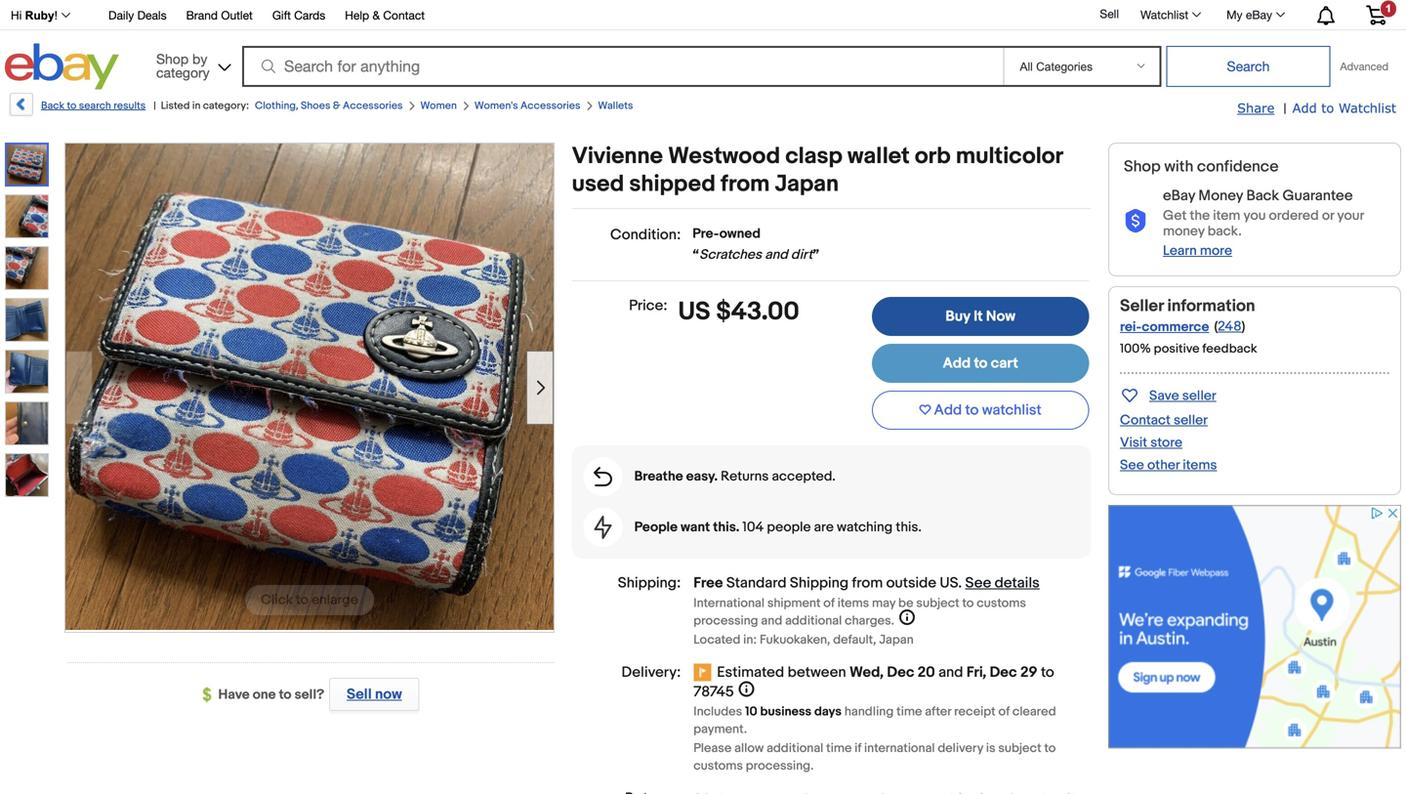 Task type: locate. For each thing, give the bounding box(es) containing it.
0 horizontal spatial customs
[[694, 759, 743, 774]]

brand outlet
[[186, 8, 253, 22]]

0 vertical spatial customs
[[977, 596, 1027, 611]]

additional up located in: fukuokaken, default, japan
[[786, 614, 842, 629]]

to inside share | add to watchlist
[[1322, 100, 1335, 115]]

to inside international shipment of items may be subject to customs processing and additional charges.
[[963, 596, 974, 611]]

of inside handling time after receipt of cleared payment.
[[999, 704, 1010, 720]]

shop
[[156, 51, 189, 67], [1125, 157, 1161, 176]]

women's accessories link
[[475, 100, 581, 112]]

vivienne westwood clasp wallet orb multicolor used shipped from japan - picture 1 of 7 image
[[65, 141, 554, 630]]

and down shipment
[[762, 614, 783, 629]]

watchlist inside 'account' navigation
[[1141, 8, 1189, 21]]

& right help
[[373, 8, 380, 22]]

1 horizontal spatial dec
[[990, 664, 1018, 682]]

1 vertical spatial shop
[[1125, 157, 1161, 176]]

& inside 'account' navigation
[[373, 8, 380, 22]]

1 horizontal spatial items
[[1183, 457, 1218, 474]]

by
[[193, 51, 207, 67]]

shop for shop by category
[[156, 51, 189, 67]]

additional up processing.
[[767, 741, 824, 756]]

time inside handling time after receipt of cleared payment.
[[897, 704, 923, 720]]

1 horizontal spatial sell
[[1101, 7, 1120, 21]]

additional inside please allow additional time if international delivery is subject to customs processing.
[[767, 741, 824, 756]]

1 vertical spatial ebay
[[1164, 187, 1196, 205]]

None submit
[[1167, 46, 1331, 87]]

to down the cleared
[[1045, 741, 1056, 756]]

shop by category
[[156, 51, 210, 81]]

1 vertical spatial customs
[[694, 759, 743, 774]]

daily deals
[[108, 8, 167, 22]]

sell left "watchlist" link
[[1101, 7, 1120, 21]]

processing
[[694, 614, 759, 629]]

to down see details link
[[963, 596, 974, 611]]

help
[[345, 8, 369, 22]]

ruby
[[25, 9, 54, 22]]

visit store link
[[1121, 435, 1183, 451]]

accessories right shoes
[[343, 100, 403, 112]]

0 vertical spatial from
[[721, 170, 770, 198]]

of right receipt
[[999, 704, 1010, 720]]

hi ruby !
[[11, 9, 58, 22]]

1 vertical spatial additional
[[767, 741, 824, 756]]

0 horizontal spatial &
[[333, 100, 341, 112]]

buy it now
[[946, 308, 1016, 325]]

time left if
[[827, 741, 852, 756]]

1 horizontal spatial watchlist
[[1339, 100, 1397, 115]]

ebay up the get
[[1164, 187, 1196, 205]]

from up may at bottom
[[852, 575, 883, 592]]

shop inside shop by category
[[156, 51, 189, 67]]

includes 10 business days
[[694, 704, 842, 720]]

see right .
[[966, 575, 992, 592]]

customs inside international shipment of items may be subject to customs processing and additional charges.
[[977, 596, 1027, 611]]

of inside international shipment of items may be subject to customs processing and additional charges.
[[824, 596, 835, 611]]

to down advanced link
[[1322, 100, 1335, 115]]

processing.
[[746, 759, 814, 774]]

items
[[1183, 457, 1218, 474], [838, 596, 870, 611]]

add for add to watchlist
[[935, 402, 963, 419]]

learn more link
[[1164, 243, 1233, 259]]

1 vertical spatial time
[[827, 741, 852, 756]]

account navigation
[[0, 0, 1402, 30]]

this.
[[713, 519, 740, 536], [896, 519, 922, 536]]

contact right help
[[383, 8, 425, 22]]

additional
[[786, 614, 842, 629], [767, 741, 824, 756]]

is
[[987, 741, 996, 756]]

1 vertical spatial see
[[966, 575, 992, 592]]

1 horizontal spatial shop
[[1125, 157, 1161, 176]]

0 horizontal spatial |
[[154, 100, 156, 112]]

wed,
[[850, 664, 884, 682]]

1 this. from the left
[[713, 519, 740, 536]]

time left after
[[897, 704, 923, 720]]

back up 'you'
[[1247, 187, 1280, 205]]

hi
[[11, 9, 22, 22]]

seller inside 'button'
[[1183, 388, 1217, 404]]

advanced
[[1341, 60, 1389, 73]]

1 horizontal spatial time
[[897, 704, 923, 720]]

shop left by
[[156, 51, 189, 67]]

watching
[[837, 519, 893, 536]]

watchlist inside share | add to watchlist
[[1339, 100, 1397, 115]]

seller inside 'contact seller visit store see other items'
[[1174, 412, 1209, 429]]

customs
[[977, 596, 1027, 611], [694, 759, 743, 774]]

items inside 'contact seller visit store see other items'
[[1183, 457, 1218, 474]]

my ebay
[[1227, 8, 1273, 21]]

buy it now link
[[872, 297, 1090, 336]]

0 vertical spatial subject
[[917, 596, 960, 611]]

wallet
[[848, 143, 910, 170]]

with details__icon image for breathe easy.
[[594, 467, 613, 487]]

back left search
[[41, 100, 65, 112]]

0 horizontal spatial shop
[[156, 51, 189, 67]]

0 horizontal spatial time
[[827, 741, 852, 756]]

my ebay link
[[1217, 3, 1295, 26]]

0 vertical spatial back
[[41, 100, 65, 112]]

add to cart link
[[872, 344, 1090, 383]]

advertisement region
[[1109, 505, 1402, 749]]

0 horizontal spatial japan
[[775, 170, 839, 198]]

confidence
[[1198, 157, 1280, 176]]

dec left 29
[[990, 664, 1018, 682]]

1 link
[[1355, 0, 1399, 28]]

0 horizontal spatial back
[[41, 100, 65, 112]]

contact inside 'contact seller visit store see other items'
[[1121, 412, 1171, 429]]

gift cards
[[272, 8, 326, 22]]

shoes
[[301, 100, 331, 112]]

watchlist down advanced link
[[1339, 100, 1397, 115]]

us
[[679, 297, 711, 327], [940, 575, 959, 592]]

1 horizontal spatial contact
[[1121, 412, 1171, 429]]

0 vertical spatial us
[[679, 297, 711, 327]]

of down shipping
[[824, 596, 835, 611]]

picture 3 of 7 image
[[6, 247, 48, 289]]

| inside share | add to watchlist
[[1284, 101, 1287, 117]]

0 vertical spatial and
[[765, 247, 788, 263]]

| right share button on the right top of the page
[[1284, 101, 1287, 117]]

1 vertical spatial seller
[[1174, 412, 1209, 429]]

1 vertical spatial subject
[[999, 741, 1042, 756]]

category:
[[203, 100, 249, 112]]

104
[[743, 519, 764, 536]]

subject
[[917, 596, 960, 611], [999, 741, 1042, 756]]

0 horizontal spatial accessories
[[343, 100, 403, 112]]

items inside international shipment of items may be subject to customs processing and additional charges.
[[838, 596, 870, 611]]

1 vertical spatial items
[[838, 596, 870, 611]]

add down buy
[[943, 355, 971, 372]]

0 vertical spatial time
[[897, 704, 923, 720]]

1 vertical spatial back
[[1247, 187, 1280, 205]]

with details__icon image left the get
[[1125, 209, 1148, 234]]

add inside button
[[935, 402, 963, 419]]

1 vertical spatial sell
[[347, 686, 372, 703]]

accessories right women's
[[521, 100, 581, 112]]

to left the watchlist
[[966, 402, 979, 419]]

add down add to cart link
[[935, 402, 963, 419]]

& right shoes
[[333, 100, 341, 112]]

1 horizontal spatial back
[[1247, 187, 1280, 205]]

delivery
[[938, 741, 984, 756]]

0 horizontal spatial dec
[[887, 664, 915, 682]]

1 horizontal spatial |
[[1284, 101, 1287, 117]]

1 vertical spatial from
[[852, 575, 883, 592]]

after
[[925, 704, 952, 720]]

free standard shipping from outside us . see details
[[694, 575, 1040, 592]]

from
[[721, 170, 770, 198], [852, 575, 883, 592]]

information
[[1168, 296, 1256, 316]]

see down visit
[[1121, 457, 1145, 474]]

0 horizontal spatial from
[[721, 170, 770, 198]]

0 horizontal spatial see
[[966, 575, 992, 592]]

1
[[1386, 2, 1392, 14]]

see inside 'contact seller visit store see other items'
[[1121, 457, 1145, 474]]

listed
[[161, 100, 190, 112]]

dollar sign image
[[203, 688, 218, 703]]

and inside estimated between wed, dec 20 and fri, dec 29 to 78745
[[939, 664, 964, 682]]

items up the charges.
[[838, 596, 870, 611]]

please
[[694, 741, 732, 756]]

Search for anything text field
[[245, 48, 1000, 85]]

dec left 20 on the bottom right of the page
[[887, 664, 915, 682]]

money
[[1199, 187, 1244, 205]]

2 this. from the left
[[896, 519, 922, 536]]

customs down 'please'
[[694, 759, 743, 774]]

0 vertical spatial sell
[[1101, 7, 1120, 21]]

commerce
[[1143, 319, 1210, 336]]

picture 4 of 7 image
[[6, 299, 48, 341]]

add to watchlist link
[[1293, 100, 1397, 117]]

this. right watching
[[896, 519, 922, 536]]

my
[[1227, 8, 1243, 21]]

1 vertical spatial us
[[940, 575, 959, 592]]

1 horizontal spatial customs
[[977, 596, 1027, 611]]

1 horizontal spatial ebay
[[1247, 8, 1273, 21]]

0 horizontal spatial contact
[[383, 8, 425, 22]]

0 vertical spatial japan
[[775, 170, 839, 198]]

0 vertical spatial add
[[1293, 100, 1318, 115]]

1 dec from the left
[[887, 664, 915, 682]]

0 horizontal spatial us
[[679, 297, 711, 327]]

add for add to cart
[[943, 355, 971, 372]]

shop with confidence
[[1125, 157, 1280, 176]]

subject down .
[[917, 596, 960, 611]]

items right the other
[[1183, 457, 1218, 474]]

0 horizontal spatial items
[[838, 596, 870, 611]]

owned
[[720, 226, 761, 242]]

international
[[865, 741, 936, 756]]

| listed in category:
[[154, 100, 249, 112]]

1 horizontal spatial of
[[999, 704, 1010, 720]]

1 horizontal spatial this.
[[896, 519, 922, 536]]

| left listed
[[154, 100, 156, 112]]

seller information rei-commerce ( 248 ) 100% positive feedback
[[1121, 296, 1258, 357]]

1 vertical spatial japan
[[880, 633, 914, 648]]

0 horizontal spatial subject
[[917, 596, 960, 611]]

women
[[421, 100, 457, 112]]

sell inside 'account' navigation
[[1101, 7, 1120, 21]]

handling time after receipt of cleared payment.
[[694, 704, 1057, 737]]

contact inside help & contact link
[[383, 8, 425, 22]]

japan down the charges.
[[880, 633, 914, 648]]

2 vertical spatial with details__icon image
[[595, 516, 612, 539]]

breathe
[[635, 469, 683, 485]]

store
[[1151, 435, 1183, 451]]

days
[[815, 704, 842, 720]]

receipt
[[955, 704, 996, 720]]

0 horizontal spatial sell
[[347, 686, 372, 703]]

0 vertical spatial shop
[[156, 51, 189, 67]]

from up owned
[[721, 170, 770, 198]]

and left dirt
[[765, 247, 788, 263]]

1 vertical spatial watchlist
[[1339, 100, 1397, 115]]

japan up dirt
[[775, 170, 839, 198]]

0 vertical spatial see
[[1121, 457, 1145, 474]]

watchlist
[[1141, 8, 1189, 21], [1339, 100, 1397, 115]]

0 horizontal spatial watchlist
[[1141, 8, 1189, 21]]

help & contact link
[[345, 5, 425, 27]]

breathe easy. returns accepted.
[[635, 469, 836, 485]]

1 horizontal spatial &
[[373, 8, 380, 22]]

see inside us $43.00 main content
[[966, 575, 992, 592]]

with details__icon image left breathe
[[594, 467, 613, 487]]

seller for contact
[[1174, 412, 1209, 429]]

watchlist right sell link
[[1141, 8, 1189, 21]]

add to cart
[[943, 355, 1019, 372]]

brand
[[186, 8, 218, 22]]

allow
[[735, 741, 764, 756]]

shop left with
[[1125, 157, 1161, 176]]

with details__icon image for ebay money back guarantee
[[1125, 209, 1148, 234]]

and right 20 on the bottom right of the page
[[939, 664, 964, 682]]

1 vertical spatial with details__icon image
[[594, 467, 613, 487]]

0 vertical spatial additional
[[786, 614, 842, 629]]

0 horizontal spatial ebay
[[1164, 187, 1196, 205]]

0 vertical spatial &
[[373, 8, 380, 22]]

dec
[[887, 664, 915, 682], [990, 664, 1018, 682]]

1 horizontal spatial japan
[[880, 633, 914, 648]]

1 vertical spatial &
[[333, 100, 341, 112]]

us right outside on the right bottom
[[940, 575, 959, 592]]

1 vertical spatial add
[[943, 355, 971, 372]]

shipped
[[630, 170, 716, 198]]

&
[[373, 8, 380, 22], [333, 100, 341, 112]]

sell left now
[[347, 686, 372, 703]]

subject right the is at right bottom
[[999, 741, 1042, 756]]

0 horizontal spatial of
[[824, 596, 835, 611]]

additional inside international shipment of items may be subject to customs processing and additional charges.
[[786, 614, 842, 629]]

0 vertical spatial ebay
[[1247, 8, 1273, 21]]

international
[[694, 596, 765, 611]]

0 vertical spatial contact
[[383, 8, 425, 22]]

0 vertical spatial watchlist
[[1141, 8, 1189, 21]]

to right 29
[[1041, 664, 1055, 682]]

2 vertical spatial add
[[935, 402, 963, 419]]

1 vertical spatial contact
[[1121, 412, 1171, 429]]

1 vertical spatial and
[[762, 614, 783, 629]]

100%
[[1121, 341, 1152, 357]]

0 vertical spatial of
[[824, 596, 835, 611]]

0 vertical spatial items
[[1183, 457, 1218, 474]]

sell now link
[[325, 678, 420, 711]]

with details__icon image
[[1125, 209, 1148, 234], [594, 467, 613, 487], [595, 516, 612, 539]]

2 vertical spatial and
[[939, 664, 964, 682]]

ebay inside 'account' navigation
[[1247, 8, 1273, 21]]

0 vertical spatial with details__icon image
[[1125, 209, 1148, 234]]

seller down save seller
[[1174, 412, 1209, 429]]

1 horizontal spatial accessories
[[521, 100, 581, 112]]

ebay right my
[[1247, 8, 1273, 21]]

customs down see details link
[[977, 596, 1027, 611]]

1 horizontal spatial us
[[940, 575, 959, 592]]

0 horizontal spatial this.
[[713, 519, 740, 536]]

more
[[1201, 243, 1233, 259]]

contact up visit store link on the bottom right of page
[[1121, 412, 1171, 429]]

with details__icon image left people
[[595, 516, 612, 539]]

picture 1 of 7 image
[[7, 145, 47, 185]]

back inside ebay money back guarantee get the item you ordered or your money back. learn more
[[1247, 187, 1280, 205]]

seller right the save
[[1183, 388, 1217, 404]]

one
[[253, 687, 276, 703]]

customs inside please allow additional time if international delivery is subject to customs processing.
[[694, 759, 743, 774]]

estimated
[[717, 664, 785, 682]]

cart
[[991, 355, 1019, 372]]

shop for shop with confidence
[[1125, 157, 1161, 176]]

this. left 104
[[713, 519, 740, 536]]

1 horizontal spatial subject
[[999, 741, 1042, 756]]

1 horizontal spatial see
[[1121, 457, 1145, 474]]

0 vertical spatial seller
[[1183, 388, 1217, 404]]

us right price:
[[679, 297, 711, 327]]

back
[[41, 100, 65, 112], [1247, 187, 1280, 205]]

add right share at the top
[[1293, 100, 1318, 115]]

delivery alert flag image
[[694, 664, 717, 683]]

1 vertical spatial of
[[999, 704, 1010, 720]]



Task type: vqa. For each thing, say whether or not it's contained in the screenshot.
Out
no



Task type: describe. For each thing, give the bounding box(es) containing it.
1 accessories from the left
[[343, 100, 403, 112]]

ebay inside ebay money back guarantee get the item you ordered or your money back. learn more
[[1164, 187, 1196, 205]]

results
[[114, 100, 146, 112]]

with details__icon image for people want this.
[[595, 516, 612, 539]]

sell for sell now
[[347, 686, 372, 703]]

money
[[1164, 223, 1205, 240]]

japan inside vivienne westwood clasp wallet orb multicolor used shipped from japan
[[775, 170, 839, 198]]

orb
[[915, 143, 951, 170]]

shop by category banner
[[0, 0, 1402, 95]]

between
[[788, 664, 847, 682]]

picture 5 of 7 image
[[6, 351, 48, 393]]

payment.
[[694, 722, 747, 737]]

sell for sell
[[1101, 7, 1120, 21]]

get
[[1164, 208, 1187, 224]]

20
[[918, 664, 936, 682]]

be
[[899, 596, 914, 611]]

back to search results link
[[8, 93, 146, 123]]

women link
[[421, 100, 457, 112]]

back to search results
[[41, 100, 146, 112]]

it
[[974, 308, 983, 325]]

seller for save
[[1183, 388, 1217, 404]]

save
[[1150, 388, 1180, 404]]

have one to sell?
[[218, 687, 325, 703]]

picture 6 of 7 image
[[6, 403, 48, 445]]

1 horizontal spatial from
[[852, 575, 883, 592]]

feedback
[[1203, 341, 1258, 357]]

vivienne
[[572, 143, 663, 170]]

business
[[761, 704, 812, 720]]

78745
[[694, 683, 734, 701]]

learn
[[1164, 243, 1198, 259]]

ebay money back guarantee get the item you ordered or your money back. learn more
[[1164, 187, 1365, 259]]

price:
[[629, 297, 668, 315]]

returns
[[721, 469, 769, 485]]

"
[[813, 247, 820, 263]]

watchlist
[[983, 402, 1042, 419]]

us $43.00 main content
[[572, 143, 1092, 794]]

rei-
[[1121, 319, 1143, 336]]

add to watchlist
[[935, 402, 1042, 419]]

clasp
[[786, 143, 843, 170]]

brand outlet link
[[186, 5, 253, 27]]

248 link
[[1219, 318, 1242, 335]]

visit
[[1121, 435, 1148, 451]]

add inside share | add to watchlist
[[1293, 100, 1318, 115]]

outside
[[887, 575, 937, 592]]

2 dec from the left
[[990, 664, 1018, 682]]

none submit inside shop by category banner
[[1167, 46, 1331, 87]]

!
[[54, 9, 58, 22]]

and inside international shipment of items may be subject to customs processing and additional charges.
[[762, 614, 783, 629]]

please allow additional time if international delivery is subject to customs processing.
[[694, 741, 1056, 774]]

to right 'one' in the bottom of the page
[[279, 687, 292, 703]]

shop by category button
[[147, 43, 235, 85]]

you
[[1244, 208, 1267, 224]]

want
[[681, 519, 710, 536]]

westwood
[[668, 143, 781, 170]]

to left cart
[[975, 355, 988, 372]]

the
[[1190, 208, 1211, 224]]

subject inside please allow additional time if international delivery is subject to customs processing.
[[999, 741, 1042, 756]]

daily
[[108, 8, 134, 22]]

from inside vivienne westwood clasp wallet orb multicolor used shipped from japan
[[721, 170, 770, 198]]

to inside button
[[966, 402, 979, 419]]

located
[[694, 633, 741, 648]]

to left search
[[67, 100, 77, 112]]

rei-commerce link
[[1121, 319, 1210, 336]]

used
[[572, 170, 625, 198]]

category
[[156, 64, 210, 81]]

people
[[767, 519, 811, 536]]

to inside please allow additional time if international delivery is subject to customs processing.
[[1045, 741, 1056, 756]]

$43.00
[[716, 297, 800, 327]]

shipment
[[768, 596, 821, 611]]

29
[[1021, 664, 1038, 682]]

may
[[873, 596, 896, 611]]

picture 7 of 7 image
[[6, 454, 48, 496]]

cleared
[[1013, 704, 1057, 720]]

women's
[[475, 100, 518, 112]]

picture 2 of 7 image
[[6, 195, 48, 237]]

delivery:
[[622, 664, 681, 682]]

fukuokaken,
[[760, 633, 831, 648]]

have
[[218, 687, 250, 703]]

other
[[1148, 457, 1180, 474]]

subject inside international shipment of items may be subject to customs processing and additional charges.
[[917, 596, 960, 611]]

save seller button
[[1121, 384, 1217, 406]]

condition:
[[611, 226, 681, 244]]

time inside please allow additional time if international delivery is subject to customs processing.
[[827, 741, 852, 756]]

shipping:
[[618, 575, 681, 592]]

standard
[[727, 575, 787, 592]]

wallets
[[598, 100, 634, 112]]

if
[[855, 741, 862, 756]]

your
[[1338, 208, 1365, 224]]

share
[[1238, 100, 1275, 115]]

)
[[1242, 318, 1246, 335]]

handling
[[845, 704, 894, 720]]

clothing, shoes & accessories link
[[255, 100, 403, 112]]

sell link
[[1092, 7, 1128, 21]]

in:
[[744, 633, 757, 648]]

fri,
[[967, 664, 987, 682]]

us $43.00
[[679, 297, 800, 327]]

wallets link
[[598, 100, 634, 112]]

sell?
[[295, 687, 325, 703]]

shipping
[[790, 575, 849, 592]]

to inside estimated between wed, dec 20 and fri, dec 29 to 78745
[[1041, 664, 1055, 682]]

pre-
[[693, 226, 720, 242]]

and inside the pre-owned " scratches and dirt "
[[765, 247, 788, 263]]

or
[[1323, 208, 1335, 224]]

2 accessories from the left
[[521, 100, 581, 112]]

pre-owned " scratches and dirt "
[[693, 226, 820, 263]]

cards
[[294, 8, 326, 22]]

accepted.
[[772, 469, 836, 485]]



